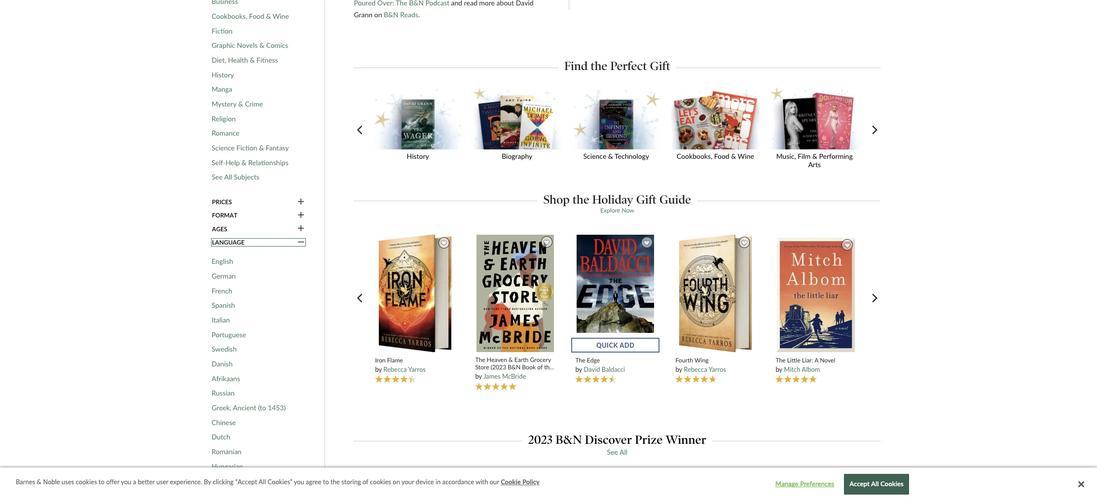 Task type: locate. For each thing, give the bounding box(es) containing it.
winner
[[666, 433, 707, 447]]

2 to from the left
[[323, 478, 329, 486]]

0 vertical spatial cookbooks, food & wine link
[[212, 12, 289, 20]]

1 vertical spatial cookbooks, food & wine
[[677, 152, 754, 160]]

rebecca down wing
[[684, 366, 708, 374]]

1 yarros from the left
[[408, 366, 426, 374]]

cookie policy link
[[501, 478, 540, 488]]

cookbooks,
[[212, 12, 247, 20], [677, 152, 713, 160]]

2 rebecca from the left
[[684, 366, 708, 374]]

earth
[[515, 356, 529, 364]]

dutch
[[212, 433, 230, 441]]

b&n left reads
[[384, 10, 399, 19]]

0 vertical spatial history link
[[212, 70, 234, 79]]

& left crime
[[238, 100, 243, 108]]

explore
[[601, 207, 620, 214]]

2023 b&n discover prize winner see all
[[528, 433, 707, 456]]

dutch link
[[212, 433, 230, 442]]

to right agree
[[323, 478, 329, 486]]

yarros down fourth wing "link"
[[709, 366, 726, 374]]

the inside the edge by david baldacci
[[576, 357, 586, 364]]

subjects
[[234, 173, 259, 181]]

offer
[[106, 478, 120, 486]]

1 vertical spatial discover
[[620, 477, 659, 488]]

language
[[212, 239, 245, 246]]

b&n reads .
[[384, 10, 420, 19]]

1 horizontal spatial science
[[584, 152, 607, 160]]

0 horizontal spatial yarros
[[408, 366, 426, 374]]

you left "a"
[[121, 478, 131, 486]]

plus arrow image for language
[[298, 238, 305, 247]]

1 horizontal spatial see
[[607, 448, 618, 456]]

science & technology image
[[569, 87, 664, 149]]

by down iron
[[375, 366, 382, 374]]

cookbooks, food & wine link
[[212, 12, 289, 20], [668, 87, 767, 167]]

0 vertical spatial discover
[[585, 433, 632, 447]]

film
[[798, 152, 811, 160]]

yarros inside fourth wing by rebecca yarros
[[709, 366, 726, 374]]

fiction up self-help & relationships
[[237, 144, 257, 152]]

& left fantasy
[[259, 144, 264, 152]]

0 vertical spatial plus arrow image
[[298, 211, 305, 220]]

you left agree
[[294, 478, 304, 486]]

biography image
[[470, 87, 565, 149]]

religion
[[212, 114, 236, 123]]

self-help & relationships
[[212, 158, 289, 167]]

now
[[622, 207, 635, 214]]

english link
[[212, 257, 233, 266]]

cookbooks, food & wine up graphic novels & comics
[[212, 12, 289, 20]]

& inside diet, health & fitness link
[[250, 56, 255, 64]]

james mcbride link
[[484, 373, 526, 381]]

find
[[564, 59, 588, 73]]

history
[[212, 70, 234, 79], [407, 152, 429, 160]]

clicking
[[213, 478, 234, 486]]

romance
[[212, 129, 240, 137]]

italian link
[[212, 316, 230, 324]]

and read more about david grann on
[[354, 0, 534, 19]]

& left "earth"
[[509, 356, 513, 364]]

0 vertical spatial david
[[516, 0, 534, 7]]

the inside the little liar: a novel by mitch albom
[[776, 357, 786, 364]]

1 vertical spatial history link
[[370, 87, 470, 167]]

1453)
[[268, 404, 286, 412]]

rebecca inside the iron flame by rebecca yarros
[[384, 366, 407, 374]]

little
[[788, 357, 801, 364]]

the up store
[[475, 356, 485, 364]]

yarros inside the iron flame by rebecca yarros
[[408, 366, 426, 374]]

see up the berry pickers (b&n discover prize winner)
[[607, 448, 618, 456]]

on right grann
[[374, 10, 382, 19]]

all inside accept all cookies button
[[871, 480, 879, 488]]

rebecca down flame
[[384, 366, 407, 374]]

gift inside shop the holiday gift guide explore now
[[636, 192, 657, 207]]

science left technology
[[584, 152, 607, 160]]

0 horizontal spatial to
[[99, 478, 105, 486]]

by inside fourth wing by rebecca yarros
[[676, 366, 682, 374]]

david right the about on the left of page
[[516, 0, 534, 7]]

2 rebecca yarros link from the left
[[684, 366, 726, 374]]

gift left guide
[[636, 192, 657, 207]]

0 vertical spatial on
[[374, 10, 382, 19]]

see down self-
[[212, 173, 223, 181]]

gift right perfect
[[650, 59, 671, 73]]

prize left the "winner)"
[[662, 477, 685, 488]]

by inside the iron flame by rebecca yarros
[[375, 366, 382, 374]]

by left david baldacci link
[[576, 366, 582, 374]]

1 horizontal spatial food
[[714, 152, 730, 160]]

1 horizontal spatial you
[[294, 478, 304, 486]]

1 vertical spatial cookbooks, food & wine link
[[668, 87, 767, 167]]

fourth
[[676, 357, 693, 364]]

comics
[[266, 41, 288, 49]]

1 vertical spatial of
[[363, 478, 368, 486]]

the left the little in the bottom of the page
[[776, 357, 786, 364]]

baldacci
[[602, 366, 625, 374]]

by down store
[[475, 373, 482, 381]]

rebecca yarros link
[[384, 366, 426, 374], [684, 366, 726, 374]]

0 vertical spatial see
[[212, 173, 223, 181]]

1 vertical spatial plus arrow image
[[298, 225, 305, 234]]

b&n up mcbride
[[508, 364, 521, 371]]

2 plus arrow image from the top
[[298, 225, 305, 234]]

yarros
[[408, 366, 426, 374], [709, 366, 726, 374]]

all right "accept
[[259, 478, 266, 486]]

0 vertical spatial of
[[538, 364, 543, 371]]

technology
[[615, 152, 649, 160]]

wine up comics
[[273, 12, 289, 20]]

1 horizontal spatial yarros
[[709, 366, 726, 374]]

yarros down iron flame link
[[408, 366, 426, 374]]

rebecca yarros link for iron flame by rebecca yarros
[[384, 366, 426, 374]]

italian
[[212, 316, 230, 324]]

0 horizontal spatial science
[[212, 144, 235, 152]]

& right novels
[[260, 41, 264, 49]]

0 horizontal spatial rebecca
[[384, 366, 407, 374]]

1 rebecca yarros link from the left
[[384, 366, 426, 374]]

1 horizontal spatial rebecca yarros link
[[684, 366, 726, 374]]

science & technology link
[[569, 87, 668, 167]]

1 horizontal spatial b&n
[[508, 364, 521, 371]]

1 rebecca from the left
[[384, 366, 407, 374]]

1 horizontal spatial cookbooks, food & wine
[[677, 152, 754, 160]]

the right the "our"
[[510, 477, 527, 488]]

the down grocery
[[544, 364, 553, 371]]

& up comics
[[266, 12, 271, 20]]

by
[[375, 366, 382, 374], [576, 366, 582, 374], [676, 366, 682, 374], [776, 366, 783, 374], [475, 373, 482, 381]]

0 vertical spatial history
[[212, 70, 234, 79]]

cookbooks, food & wine inside 'link'
[[677, 152, 754, 160]]

on inside and read more about david grann on
[[374, 10, 382, 19]]

our
[[490, 478, 499, 486]]

mystery
[[212, 100, 237, 108]]

1 horizontal spatial on
[[393, 478, 400, 486]]

cookbooks, food & wine down cookbooks, food & wine image
[[677, 152, 754, 160]]

& inside mystery & crime link
[[238, 100, 243, 108]]

1 vertical spatial prize
[[662, 477, 685, 488]]

0 vertical spatial b&n
[[384, 10, 399, 19]]

cookbooks, up fiction link
[[212, 12, 247, 20]]

the for the edge by david baldacci
[[576, 357, 586, 364]]

1 horizontal spatial of
[[538, 364, 543, 371]]

rebecca inside fourth wing by rebecca yarros
[[684, 366, 708, 374]]

chinese
[[212, 418, 236, 427]]

mitch albom link
[[784, 366, 820, 374]]

0 horizontal spatial on
[[374, 10, 382, 19]]

0 vertical spatial wine
[[273, 12, 289, 20]]

cookies
[[76, 478, 97, 486], [370, 478, 391, 486]]

(to
[[258, 404, 266, 412]]

0 horizontal spatial fiction
[[212, 26, 233, 35]]

0 horizontal spatial cookbooks,
[[212, 12, 247, 20]]

cookbooks, down cookbooks, food & wine image
[[677, 152, 713, 160]]

food down cookbooks, food & wine image
[[714, 152, 730, 160]]

2 horizontal spatial b&n
[[556, 433, 582, 447]]

the edge by david baldacci
[[576, 357, 625, 374]]

3 plus arrow image from the top
[[298, 238, 305, 247]]

plus arrow image
[[298, 211, 305, 220], [298, 225, 305, 234], [298, 238, 305, 247]]

edge
[[587, 357, 600, 364]]

better
[[138, 478, 155, 486]]

see all subjects
[[212, 173, 259, 181]]

privacy alert dialog
[[0, 468, 1098, 501]]

the berry pickers (b&n discover prize winner) image
[[417, 474, 495, 501]]

1 horizontal spatial to
[[323, 478, 329, 486]]

0 vertical spatial prize
[[635, 433, 663, 447]]

of right storing
[[363, 478, 368, 486]]

1 vertical spatial wine
[[738, 152, 754, 160]]

performing
[[819, 152, 853, 160]]

2023
[[528, 433, 553, 447]]

david baldacci link
[[584, 366, 625, 374]]

& right film
[[813, 152, 818, 160]]

1 horizontal spatial rebecca
[[684, 366, 708, 374]]

berry
[[529, 477, 554, 488]]

b&n right 2023
[[556, 433, 582, 447]]

1 vertical spatial gift
[[636, 192, 657, 207]]

by down the fourth
[[676, 366, 682, 374]]

german link
[[212, 272, 236, 281]]

of inside privacy alert dialog
[[363, 478, 368, 486]]

the left storing
[[331, 478, 340, 486]]

iron flame image
[[379, 235, 452, 353]]

graphic novels & comics
[[212, 41, 288, 49]]

0 vertical spatial fiction
[[212, 26, 233, 35]]

discover right the (b&n
[[620, 477, 659, 488]]

prize left winner
[[635, 433, 663, 447]]

& right health
[[250, 56, 255, 64]]

2 cookies from the left
[[370, 478, 391, 486]]

history up manga
[[212, 70, 234, 79]]

2 yarros from the left
[[709, 366, 726, 374]]

2 vertical spatial plus arrow image
[[298, 238, 305, 247]]

food
[[249, 12, 264, 20], [714, 152, 730, 160]]

chinese link
[[212, 418, 236, 427]]

noble
[[43, 478, 60, 486]]

0 vertical spatial gift
[[650, 59, 671, 73]]

you
[[121, 478, 131, 486], [294, 478, 304, 486]]

discover up see all link
[[585, 433, 632, 447]]

all up the berry pickers (b&n discover prize winner)
[[620, 448, 628, 456]]

1 vertical spatial on
[[393, 478, 400, 486]]

1 horizontal spatial david
[[584, 366, 600, 374]]

the
[[591, 59, 608, 73], [573, 192, 590, 207], [544, 364, 553, 371], [331, 478, 340, 486]]

fiction up graphic
[[212, 26, 233, 35]]

1 vertical spatial b&n
[[508, 364, 521, 371]]

1 horizontal spatial cookies
[[370, 478, 391, 486]]

david inside and read more about david grann on
[[516, 0, 534, 7]]

0 horizontal spatial wine
[[273, 12, 289, 20]]

rebecca yarros link down wing
[[684, 366, 726, 374]]

& down cookbooks, food & wine image
[[731, 152, 736, 160]]

fitness
[[257, 56, 278, 64]]

reads
[[400, 10, 418, 19]]

all down help
[[224, 173, 232, 181]]

1 vertical spatial see
[[607, 448, 618, 456]]

1 horizontal spatial fiction
[[237, 144, 257, 152]]

b&n inside 2023 b&n discover prize winner see all
[[556, 433, 582, 447]]

to left the offer
[[99, 478, 105, 486]]

arts
[[809, 160, 821, 169]]

shop the holiday gift guide explore now
[[544, 192, 691, 214]]

b&n reads link
[[384, 10, 418, 19]]

gift for holiday
[[636, 192, 657, 207]]

find the perfect gift
[[564, 59, 671, 73]]

manga link
[[212, 85, 232, 94]]

preferences
[[800, 480, 835, 488]]

1 horizontal spatial history link
[[370, 87, 470, 167]]

rebecca yarros link down flame
[[384, 366, 426, 374]]

flame
[[387, 357, 403, 364]]

on inside privacy alert dialog
[[393, 478, 400, 486]]

0 horizontal spatial cookies
[[76, 478, 97, 486]]

agree
[[306, 478, 322, 486]]

& left technology
[[608, 152, 613, 160]]

accept all cookies button
[[844, 474, 909, 495]]

0 horizontal spatial cookbooks, food & wine link
[[212, 12, 289, 20]]

swedish link
[[212, 345, 237, 354]]

1 horizontal spatial cookbooks, food & wine link
[[668, 87, 767, 167]]

history down history image
[[407, 152, 429, 160]]

food up graphic novels & comics
[[249, 12, 264, 20]]

1 vertical spatial history
[[407, 152, 429, 160]]

novel
[[820, 357, 836, 364]]

0 horizontal spatial you
[[121, 478, 131, 486]]

the left edge
[[576, 357, 586, 364]]

0 horizontal spatial of
[[363, 478, 368, 486]]

0 horizontal spatial rebecca yarros link
[[384, 366, 426, 374]]

rebecca yarros link for fourth wing by rebecca yarros
[[684, 366, 726, 374]]

0 horizontal spatial david
[[516, 0, 534, 7]]

manga
[[212, 85, 232, 93]]

& left noble
[[37, 478, 41, 486]]

0 horizontal spatial see
[[212, 173, 223, 181]]

by left the mitch
[[776, 366, 783, 374]]

all inside 2023 b&n discover prize winner see all
[[620, 448, 628, 456]]

graphic
[[212, 41, 235, 49]]

1 horizontal spatial history
[[407, 152, 429, 160]]

2 vertical spatial b&n
[[556, 433, 582, 447]]

all right accept
[[871, 480, 879, 488]]

by inside the edge by david baldacci
[[576, 366, 582, 374]]

the right shop
[[573, 192, 590, 207]]

plus arrow image for format
[[298, 211, 305, 220]]

of
[[538, 364, 543, 371], [363, 478, 368, 486]]

& inside "graphic novels & comics" link
[[260, 41, 264, 49]]

history image
[[370, 87, 466, 149]]

and
[[451, 0, 462, 7]]

self-help & relationships link
[[212, 158, 289, 167]]

yarros for fourth wing by rebecca yarros
[[709, 366, 726, 374]]

0 vertical spatial cookbooks,
[[212, 12, 247, 20]]

1 plus arrow image from the top
[[298, 211, 305, 220]]

history link
[[212, 70, 234, 79], [370, 87, 470, 167]]

0 vertical spatial cookbooks, food & wine
[[212, 12, 289, 20]]

of down grocery
[[538, 364, 543, 371]]

cookies left your
[[370, 478, 391, 486]]

1 vertical spatial cookbooks,
[[677, 152, 713, 160]]

more
[[479, 0, 495, 7]]

science for science fiction & fantasy
[[212, 144, 235, 152]]

cookies right uses
[[76, 478, 97, 486]]

on left your
[[393, 478, 400, 486]]

& right help
[[242, 158, 247, 167]]

the edge image
[[576, 235, 655, 353]]

1 vertical spatial fiction
[[237, 144, 257, 152]]

the inside the heaven & earth grocery store (2023 b&n book of the year)
[[475, 356, 485, 364]]

science down 'romance' link
[[212, 144, 235, 152]]

the for the berry pickers (b&n discover prize winner)
[[510, 477, 527, 488]]

0 vertical spatial food
[[249, 12, 264, 20]]

user
[[156, 478, 168, 486]]

1 vertical spatial david
[[584, 366, 600, 374]]

wine left music,
[[738, 152, 754, 160]]

david down edge
[[584, 366, 600, 374]]



Task type: describe. For each thing, give the bounding box(es) containing it.
all inside see all subjects link
[[224, 173, 232, 181]]

by for the edge by david baldacci
[[576, 366, 582, 374]]

the for the heaven & earth grocery store (2023 b&n book of the year)
[[475, 356, 485, 364]]

of inside the heaven & earth grocery store (2023 b&n book of the year)
[[538, 364, 543, 371]]

see inside 2023 b&n discover prize winner see all
[[607, 448, 618, 456]]

music,
[[777, 152, 796, 160]]

fantasy
[[266, 144, 289, 152]]

iron
[[375, 357, 386, 364]]

fourth wing image
[[679, 235, 753, 353]]

the right find
[[591, 59, 608, 73]]

the berry pickers (b&n discover prize winner)
[[510, 477, 724, 488]]

music, film & performing arts
[[777, 152, 853, 169]]

(b&n
[[592, 477, 617, 488]]

prices
[[212, 198, 232, 206]]

quick add
[[597, 341, 635, 349]]

david inside the edge by david baldacci
[[584, 366, 600, 374]]

1 horizontal spatial cookbooks,
[[677, 152, 713, 160]]

experience.
[[170, 478, 202, 486]]

hungarian
[[212, 462, 243, 471]]

manage preferences button
[[774, 475, 836, 494]]

portuguese
[[212, 330, 246, 339]]

crime
[[245, 100, 263, 108]]

see all link
[[607, 448, 628, 456]]

0 horizontal spatial history link
[[212, 70, 234, 79]]

quick
[[597, 341, 618, 349]]

& inside the heaven & earth grocery store (2023 b&n book of the year)
[[509, 356, 513, 364]]

the inside the heaven & earth grocery store (2023 b&n book of the year)
[[544, 364, 553, 371]]

& inside music, film & performing arts
[[813, 152, 818, 160]]

rebecca for iron flame by rebecca yarros
[[384, 366, 407, 374]]

1 horizontal spatial wine
[[738, 152, 754, 160]]

accordance
[[442, 478, 474, 486]]

cookies"
[[268, 478, 292, 486]]

mystery & crime link
[[212, 100, 263, 108]]

fourth wing link
[[676, 357, 756, 364]]

language button
[[212, 238, 305, 247]]

quick add button
[[572, 338, 660, 353]]

0 horizontal spatial food
[[249, 12, 264, 20]]

by for fourth wing by rebecca yarros
[[676, 366, 682, 374]]

format
[[212, 212, 237, 219]]

discover inside 2023 b&n discover prize winner see all
[[585, 433, 632, 447]]

fiction inside science fiction & fantasy link
[[237, 144, 257, 152]]

the little liar: a novel link
[[776, 357, 856, 364]]

russian
[[212, 389, 235, 397]]

perfect
[[611, 59, 647, 73]]

the for the little liar: a novel by mitch albom
[[776, 357, 786, 364]]

iron flame link
[[375, 357, 456, 364]]

ages
[[212, 225, 227, 233]]

portuguese link
[[212, 330, 246, 339]]

policy
[[523, 478, 540, 486]]

& inside self-help & relationships link
[[242, 158, 247, 167]]

science for science & technology
[[584, 152, 607, 160]]

relationships
[[248, 158, 289, 167]]

pickers
[[557, 477, 590, 488]]

& inside science & technology link
[[608, 152, 613, 160]]

the edge link
[[576, 357, 656, 364]]

2 you from the left
[[294, 478, 304, 486]]

your
[[402, 478, 414, 486]]

science fiction & fantasy
[[212, 144, 289, 152]]

1 to from the left
[[99, 478, 105, 486]]

music, film & performing arts image
[[767, 87, 863, 149]]

0 horizontal spatial history
[[212, 70, 234, 79]]

the berry pickers (b&n discover prize winner) link
[[510, 476, 818, 490]]

romance link
[[212, 129, 240, 138]]

0 horizontal spatial b&n
[[384, 10, 399, 19]]

guide
[[660, 192, 691, 207]]

storing
[[342, 478, 361, 486]]

danish
[[212, 360, 233, 368]]

romanian link
[[212, 448, 242, 456]]

barnes & noble uses cookies to offer you a better user experience. by clicking "accept all cookies" you agree to the storing of cookies on your device in accordance with our cookie policy
[[16, 478, 540, 486]]

winner)
[[687, 477, 724, 488]]

english
[[212, 257, 233, 266]]

holiday
[[592, 192, 634, 207]]

gift for perfect
[[650, 59, 671, 73]]

russian link
[[212, 389, 235, 398]]

the little liar: a novel image
[[777, 237, 856, 353]]

plus arrow image for ages
[[298, 225, 305, 234]]

graphic novels & comics link
[[212, 41, 288, 50]]

& inside privacy alert dialog
[[37, 478, 41, 486]]

diet,
[[212, 56, 226, 64]]

the inside shop the holiday gift guide explore now
[[573, 192, 590, 207]]

b&n inside the heaven & earth grocery store (2023 b&n book of the year)
[[508, 364, 521, 371]]

by inside the little liar: a novel by mitch albom
[[776, 366, 783, 374]]

the inside privacy alert dialog
[[331, 478, 340, 486]]

.
[[418, 10, 420, 19]]

science & technology
[[584, 152, 649, 160]]

"accept
[[235, 478, 257, 486]]

the heaven & earth grocery store (2023 b&n book of the year) image
[[476, 234, 555, 353]]

help
[[226, 158, 240, 167]]

novels
[[237, 41, 258, 49]]

by
[[204, 478, 211, 486]]

cookbooks, food & wine image
[[668, 87, 763, 149]]

rebecca for fourth wing by rebecca yarros
[[684, 366, 708, 374]]

cookie
[[501, 478, 521, 486]]

by for iron flame by rebecca yarros
[[375, 366, 382, 374]]

grocery
[[530, 356, 551, 364]]

hungarian link
[[212, 462, 243, 471]]

afrikaans
[[212, 374, 240, 383]]

biography link
[[470, 87, 569, 167]]

the heaven & earth grocery store (2023 b&n book of the year) link
[[475, 356, 556, 379]]

1 you from the left
[[121, 478, 131, 486]]

& inside science fiction & fantasy link
[[259, 144, 264, 152]]

uses
[[62, 478, 74, 486]]

prices button
[[212, 198, 305, 206]]

manage
[[776, 480, 799, 488]]

year)
[[475, 372, 488, 379]]

accept all cookies
[[850, 480, 904, 488]]

minus arrow image
[[298, 198, 305, 206]]

yarros for iron flame by rebecca yarros
[[408, 366, 426, 374]]

grann
[[354, 10, 373, 19]]

danish link
[[212, 360, 233, 368]]

greek,
[[212, 404, 231, 412]]

in
[[436, 478, 441, 486]]

device
[[416, 478, 434, 486]]

ages button
[[212, 225, 305, 234]]

book
[[522, 364, 536, 371]]

wing
[[695, 357, 709, 364]]

diet, health & fitness
[[212, 56, 278, 64]]

accept
[[850, 480, 870, 488]]

1 cookies from the left
[[76, 478, 97, 486]]

prize inside 2023 b&n discover prize winner see all
[[635, 433, 663, 447]]

fiction link
[[212, 26, 233, 35]]

0 horizontal spatial cookbooks, food & wine
[[212, 12, 289, 20]]

romanian
[[212, 448, 242, 456]]

1 vertical spatial food
[[714, 152, 730, 160]]

a
[[133, 478, 136, 486]]



Task type: vqa. For each thing, say whether or not it's contained in the screenshot.
2nd plus arrow icon from the top of the page
yes



